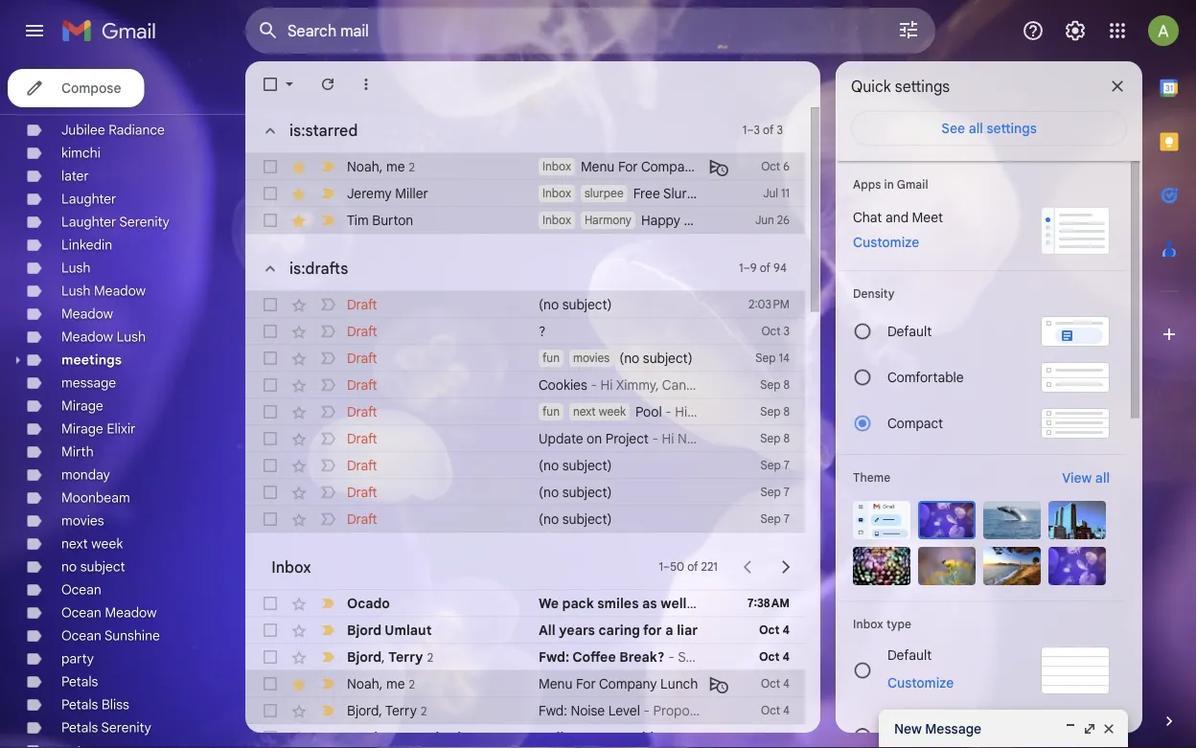 Task type: locate. For each thing, give the bounding box(es) containing it.
- down a
[[669, 649, 675, 666]]

petals bliss
[[61, 697, 129, 714]]

2 not important switch from the top
[[318, 322, 338, 341]]

fun down ?
[[543, 351, 560, 366]]

row containing jeremy miller
[[245, 180, 805, 207]]

2 8 from the top
[[784, 405, 790, 420]]

2 has scheduled message image from the top
[[710, 675, 729, 694]]

all for see
[[969, 120, 984, 137]]

noah up jeremy
[[347, 158, 379, 175]]

sunshine
[[105, 628, 160, 645]]

oct 4 for menu for company lunch -
[[761, 677, 790, 692]]

1 horizontal spatial next
[[573, 405, 596, 420]]

jeremy
[[347, 185, 392, 202]]

1 vertical spatial of
[[760, 261, 771, 276]]

5 draft from the top
[[347, 404, 377, 420]]

5 important according to google magic. switch from the top
[[318, 675, 338, 694]]

1 petals from the top
[[61, 674, 98, 691]]

menu up slurpee
[[581, 158, 615, 175]]

ocean down no subject
[[61, 582, 102, 599]]

1 vertical spatial 1
[[739, 261, 744, 276]]

next week link
[[61, 536, 123, 553]]

has scheduled message image for lunch
[[710, 157, 729, 176]]

mirage link
[[61, 398, 103, 415]]

fwd: down 'all'
[[539, 649, 570, 666]]

customize button
[[842, 231, 931, 254], [876, 672, 966, 695]]

9 not important switch from the top
[[318, 510, 338, 529]]

2 noah , me 2 from the top
[[347, 676, 415, 693]]

company up level
[[599, 676, 657, 693]]

50
[[671, 560, 685, 575]]

noise
[[571, 703, 605, 720]]

2 me from the top
[[386, 676, 405, 693]]

apps
[[853, 177, 882, 192]]

default
[[888, 323, 932, 340], [888, 648, 932, 664]]

1 vertical spatial laughter
[[61, 214, 116, 231]]

1 draft from the top
[[347, 296, 377, 313]]

subject) for the (no subject) link for fourth row
[[563, 296, 612, 313]]

next up no
[[61, 536, 88, 553]]

0 vertical spatial lush
[[61, 260, 91, 277]]

4 (no subject) link from the top
[[539, 510, 700, 529]]

3 draft from the top
[[347, 350, 377, 367]]

all right view
[[1096, 470, 1110, 487]]

first
[[951, 729, 975, 745]]

1 important according to google magic. switch from the top
[[318, 157, 338, 176]]

16 row from the top
[[245, 671, 805, 698]]

sep for seventh row from the top
[[761, 378, 781, 393]]

2 vertical spatial 1
[[659, 560, 663, 575]]

1 vertical spatial customize
[[888, 675, 954, 692]]

movies inside row
[[573, 351, 610, 366]]

7
[[784, 459, 790, 473], [784, 486, 790, 500], [784, 513, 790, 527]]

1 vertical spatial all
[[1096, 470, 1110, 487]]

2 sep 8 from the top
[[761, 405, 790, 420]]

0 vertical spatial has scheduled message image
[[710, 157, 729, 176]]

None search field
[[245, 8, 936, 54]]

(no subject) for fourth row
[[539, 296, 612, 313]]

2 important according to google magic. switch from the top
[[318, 211, 338, 230]]

3 petals from the top
[[61, 720, 98, 737]]

0 vertical spatial –
[[747, 123, 754, 138]]

draft for tenth row from the bottom
[[347, 431, 377, 447]]

None checkbox
[[261, 75, 280, 94]]

7 draft from the top
[[347, 457, 377, 474]]

0 vertical spatial movies
[[573, 351, 610, 366]]

4 important according to google magic. switch from the top
[[318, 621, 338, 641]]

0 vertical spatial important mainly because you often read messages with this label. switch
[[318, 648, 338, 667]]

happy birthday
[[642, 212, 736, 229]]

of right 50
[[688, 560, 699, 575]]

tab list
[[1143, 61, 1197, 680]]

1 horizontal spatial menu
[[581, 158, 615, 175]]

, for fwd: coffee break? -
[[382, 649, 385, 666]]

1 mirage from the top
[[61, 398, 103, 415]]

0 horizontal spatial next
[[61, 536, 88, 553]]

terry up brad , terry , bjord 4
[[385, 703, 417, 719]]

laughter down laughter link
[[61, 214, 116, 231]]

1 horizontal spatial settings
[[987, 120, 1037, 137]]

(no subject)
[[539, 296, 612, 313], [620, 350, 693, 367], [539, 457, 612, 474], [539, 484, 612, 501], [539, 511, 612, 528]]

pack
[[562, 595, 594, 612]]

3 up oct 6
[[777, 123, 783, 138]]

1 vertical spatial me
[[386, 676, 405, 693]]

caring
[[599, 622, 640, 639]]

2 for fwd: noise level -
[[421, 705, 427, 719]]

sep 7
[[761, 459, 790, 473], [761, 486, 790, 500], [761, 513, 790, 527]]

2 important mainly because you often read messages with this label. switch from the top
[[318, 702, 338, 721]]

4 not important switch from the top
[[318, 376, 338, 395]]

1 left 9
[[739, 261, 744, 276]]

2 petals from the top
[[61, 697, 98, 714]]

laughter down later link
[[61, 191, 116, 208]]

important because you marked it as important. switch
[[318, 184, 338, 203]]

4 draft from the top
[[347, 377, 377, 394]]

level
[[609, 703, 641, 720]]

2 vertical spatial 7
[[784, 513, 790, 527]]

important according to google magic. switch for ocado
[[318, 595, 338, 614]]

settings right see
[[987, 120, 1037, 137]]

we pack smiles as well as groceries
[[539, 595, 771, 612]]

0 vertical spatial 7
[[784, 459, 790, 473]]

1 horizontal spatial all
[[1096, 470, 1110, 487]]

2 vertical spatial petals
[[61, 720, 98, 737]]

month!
[[717, 730, 763, 747]]

26
[[778, 213, 790, 228]]

4 for all years caring for a liar -
[[783, 624, 790, 638]]

as left the well
[[643, 595, 658, 612]]

fun
[[543, 351, 560, 366], [543, 405, 560, 420]]

customize button down and
[[842, 231, 931, 254]]

jubilee radiance link
[[61, 122, 165, 139]]

2 vertical spatial ocean
[[61, 628, 102, 645]]

jun 26
[[756, 213, 790, 228]]

1 vertical spatial lunch
[[661, 676, 698, 693]]

oct for fwd: noise level -
[[761, 704, 781, 719]]

menu up noise
[[539, 676, 573, 693]]

noah , me 2 for inbox
[[347, 158, 415, 175]]

oct for all years caring for a liar -
[[759, 624, 780, 638]]

draft for 11th row from the top
[[347, 484, 377, 501]]

see all settings button
[[852, 111, 1128, 146]]

pool
[[636, 404, 662, 420]]

bjord , terry 2 down bjord umlaut
[[347, 649, 433, 666]]

mirage down mirage link
[[61, 421, 103, 438]]

lush for the lush link
[[61, 260, 91, 277]]

all right see
[[969, 120, 984, 137]]

fun for pool
[[543, 405, 560, 420]]

terry down umlaut
[[389, 649, 424, 666]]

1 vertical spatial serenity
[[101, 720, 151, 737]]

1 for is:drafts
[[739, 261, 744, 276]]

2 vertical spatial important mainly because you often read messages with this label. switch
[[318, 729, 338, 748]]

1 vertical spatial menu
[[539, 676, 573, 693]]

petals down party
[[61, 674, 98, 691]]

2 draft from the top
[[347, 323, 377, 340]]

customize button up the new
[[876, 672, 966, 695]]

1 vertical spatial default
[[888, 648, 932, 664]]

next week inside row
[[573, 405, 626, 420]]

not important switch for tenth row from the bottom
[[318, 430, 338, 449]]

3 row from the top
[[245, 207, 805, 234]]

1 fwd: from the top
[[539, 649, 570, 666]]

important mainly because you often read messages with this label. switch
[[318, 648, 338, 667], [318, 702, 338, 721], [318, 729, 338, 748]]

18 row from the top
[[245, 725, 805, 749]]

ocean down the ocean link
[[61, 605, 102, 622]]

6 not important switch from the top
[[318, 430, 338, 449]]

lunch
[[703, 158, 740, 175], [661, 676, 698, 693]]

(no subject) for ninth row from the bottom
[[539, 457, 612, 474]]

2 (no subject) link from the top
[[539, 456, 700, 476]]

of right 9
[[760, 261, 771, 276]]

comfortable
[[888, 369, 964, 386]]

5 not important switch from the top
[[318, 403, 338, 422]]

week up update on project -
[[599, 405, 626, 420]]

fun up update
[[543, 405, 560, 420]]

– up eleven
[[747, 123, 754, 138]]

mirage elixir link
[[61, 421, 136, 438]]

theme element
[[853, 469, 891, 488]]

0 horizontal spatial settings
[[895, 77, 950, 96]]

fwd: up halloween
[[539, 703, 568, 720]]

1 laughter from the top
[[61, 191, 116, 208]]

new
[[895, 721, 922, 738]]

2 for fwd: coffee break? -
[[427, 651, 433, 665]]

important according to google magic. switch for bjord umlaut
[[318, 621, 338, 641]]

14
[[779, 351, 790, 366]]

settings image
[[1064, 19, 1087, 42]]

draft
[[347, 296, 377, 313], [347, 323, 377, 340], [347, 350, 377, 367], [347, 377, 377, 394], [347, 404, 377, 420], [347, 431, 377, 447], [347, 457, 377, 474], [347, 484, 377, 501], [347, 511, 377, 528]]

3 8 from the top
[[784, 432, 790, 446]]

years
[[559, 622, 595, 639]]

6 draft from the top
[[347, 431, 377, 447]]

14 row from the top
[[245, 618, 805, 644]]

mirage down message link
[[61, 398, 103, 415]]

7 for seventh row from the bottom
[[784, 513, 790, 527]]

- right level
[[644, 703, 650, 720]]

1 8 from the top
[[784, 378, 790, 393]]

1 left 50
[[659, 560, 663, 575]]

2 vertical spatial 8
[[784, 432, 790, 446]]

0 vertical spatial sep 7
[[761, 459, 790, 473]]

customize down and
[[853, 234, 920, 251]]

1 vertical spatial movies
[[61, 513, 104, 530]]

navigation
[[0, 61, 245, 749]]

subject) for the (no subject) link corresponding to 11th row from the top
[[563, 484, 612, 501]]

monday
[[61, 467, 110, 484]]

1 vertical spatial petals
[[61, 697, 98, 714]]

bjord , terry 2 for fwd: coffee break? -
[[347, 649, 433, 666]]

0 vertical spatial serenity
[[119, 214, 170, 231]]

of up oct 6
[[763, 123, 774, 138]]

movies up "cookies -"
[[573, 351, 610, 366]]

1 vertical spatial next week
[[61, 536, 123, 553]]

lunch up at
[[703, 158, 740, 175]]

1 vertical spatial important mainly because you often read messages with this label. switch
[[318, 702, 338, 721]]

9 draft from the top
[[347, 511, 377, 528]]

me down bjord umlaut
[[386, 676, 405, 693]]

apps in gmail
[[853, 177, 929, 192]]

1 vertical spatial mirage
[[61, 421, 103, 438]]

all inside button
[[969, 120, 984, 137]]

noah , me 2
[[347, 158, 415, 175], [347, 676, 415, 693]]

oct for menu for company lunch -
[[761, 677, 781, 692]]

0 horizontal spatial 3
[[754, 123, 760, 138]]

2 bjord , terry 2 from the top
[[347, 703, 427, 719]]

1 vertical spatial settings
[[987, 120, 1037, 137]]

draft for seventh row from the top
[[347, 377, 377, 394]]

terry right brad
[[385, 729, 420, 746]]

(no subject) for 11th row from the top
[[539, 484, 612, 501]]

noah , me 2 up "jeremy miller" on the left of page
[[347, 158, 415, 175]]

2 for inbox menu for company lunch
[[409, 160, 415, 174]]

draft for ninth row from the bottom
[[347, 457, 377, 474]]

1 sep 8 from the top
[[761, 378, 790, 393]]

all inside button
[[1096, 470, 1110, 487]]

sep for 13th row from the bottom of the main content containing is:starred
[[756, 351, 776, 366]]

0 vertical spatial mirage
[[61, 398, 103, 415]]

mirage elixir
[[61, 421, 136, 438]]

important mainly because you often read messages with this label. switch for fwd: noise level
[[318, 702, 338, 721]]

not important switch
[[318, 295, 338, 315], [318, 322, 338, 341], [318, 349, 338, 368], [318, 376, 338, 395], [318, 403, 338, 422], [318, 430, 338, 449], [318, 456, 338, 476], [318, 483, 338, 502], [318, 510, 338, 529]]

ocean link
[[61, 582, 102, 599]]

2 fwd: from the top
[[539, 703, 568, 720]]

7 not important switch from the top
[[318, 456, 338, 476]]

- up movie
[[702, 676, 708, 693]]

1 ocean from the top
[[61, 582, 102, 599]]

8 for cookies -
[[784, 378, 790, 393]]

important according to google magic. switch
[[318, 157, 338, 176], [318, 211, 338, 230], [318, 595, 338, 614], [318, 621, 338, 641], [318, 675, 338, 694]]

2 row from the top
[[245, 180, 805, 207]]

customize up the new
[[888, 675, 954, 692]]

noah , me 2 for menu
[[347, 676, 415, 693]]

(no subject) link for fourth row
[[539, 295, 700, 315]]

happy
[[642, 212, 681, 229]]

of for is:drafts
[[760, 261, 771, 276]]

week up subject
[[91, 536, 123, 553]]

0 vertical spatial terry
[[389, 649, 424, 666]]

12 row from the top
[[245, 506, 805, 533]]

movies inside navigation
[[61, 513, 104, 530]]

1 has scheduled message image from the top
[[710, 157, 729, 176]]

me up "jeremy miller" on the left of page
[[386, 158, 405, 175]]

0 vertical spatial 8
[[784, 378, 790, 393]]

1 sep 7 from the top
[[761, 459, 790, 473]]

oct for inbox menu for company lunch
[[762, 160, 781, 174]]

lush down linkedin "link"
[[61, 260, 91, 277]]

not important switch for 11th row from the bottom
[[318, 403, 338, 422]]

0 vertical spatial customize button
[[842, 231, 931, 254]]

for up the free at top right
[[618, 158, 638, 175]]

bjord
[[347, 622, 382, 639], [347, 649, 382, 666], [347, 703, 379, 719], [427, 729, 461, 746]]

next week
[[573, 405, 626, 420], [61, 536, 123, 553]]

petals down petals bliss link
[[61, 720, 98, 737]]

of
[[763, 123, 774, 138], [760, 261, 771, 276], [688, 560, 699, 575]]

1 vertical spatial fwd:
[[539, 703, 568, 720]]

0 horizontal spatial for
[[576, 676, 596, 693]]

1 vertical spatial bjord , terry 2
[[347, 703, 427, 719]]

petals for petals serenity
[[61, 720, 98, 737]]

ocean for ocean meadow
[[61, 605, 102, 622]]

(no for ninth row from the bottom
[[539, 457, 559, 474]]

1 not important switch from the top
[[318, 295, 338, 315]]

draft for fourth row
[[347, 296, 377, 313]]

3 7 from the top
[[784, 513, 790, 527]]

3 ocean from the top
[[61, 628, 102, 645]]

2 horizontal spatial 3
[[784, 325, 790, 339]]

brad , terry , bjord 4
[[347, 729, 472, 746]]

?
[[539, 323, 546, 340]]

kimchi
[[61, 145, 101, 162]]

settings
[[895, 77, 950, 96], [987, 120, 1037, 137]]

0 horizontal spatial week
[[91, 536, 123, 553]]

2 vertical spatial sep 7
[[761, 513, 790, 527]]

monday link
[[61, 467, 110, 484]]

0 vertical spatial of
[[763, 123, 774, 138]]

1 – 3 of 3
[[743, 123, 783, 138]]

0 vertical spatial me
[[386, 158, 405, 175]]

lunch down break?
[[661, 676, 698, 693]]

settings right quick
[[895, 77, 950, 96]]

bjord , terry 2 up brad , terry , bjord 4
[[347, 703, 427, 719]]

0 vertical spatial customize
[[853, 234, 920, 251]]

1 vertical spatial fun
[[543, 405, 560, 420]]

0 vertical spatial 1
[[743, 123, 747, 138]]

week
[[599, 405, 626, 420], [91, 536, 123, 553]]

– left "94"
[[744, 261, 751, 276]]

1 default from the top
[[888, 323, 932, 340]]

0 vertical spatial noah , me 2
[[347, 158, 415, 175]]

petals down petals link
[[61, 697, 98, 714]]

as right the well
[[690, 595, 705, 612]]

1 bjord , terry 2 from the top
[[347, 649, 433, 666]]

- right pool
[[666, 404, 672, 420]]

3 up 14
[[784, 325, 790, 339]]

jul
[[763, 187, 779, 201]]

(no subject) for seventh row from the bottom
[[539, 511, 612, 528]]

menu for company lunch -
[[539, 676, 711, 693]]

0 horizontal spatial as
[[643, 595, 658, 612]]

company
[[641, 158, 699, 175], [599, 676, 657, 693]]

1 important mainly because you often read messages with this label. switch from the top
[[318, 648, 338, 667]]

1 vertical spatial next
[[61, 536, 88, 553]]

main content
[[245, 61, 821, 749]]

1 7 from the top
[[784, 459, 790, 473]]

lush meadow
[[61, 283, 146, 300]]

lush up meetings
[[117, 329, 146, 346]]

1 vertical spatial terry
[[385, 703, 417, 719]]

pop out image
[[1083, 722, 1098, 737]]

chat
[[853, 209, 883, 226]]

settings inside button
[[987, 120, 1037, 137]]

0 horizontal spatial next week
[[61, 536, 123, 553]]

not important switch for ninth row from the bottom
[[318, 456, 338, 476]]

is:drafts
[[290, 259, 348, 278]]

13 row from the top
[[245, 591, 805, 618]]

1 vertical spatial lush
[[61, 283, 91, 300]]

2 fun from the top
[[543, 405, 560, 420]]

display density element
[[853, 287, 1110, 301]]

0 vertical spatial default
[[888, 323, 932, 340]]

draft for 11th row from the bottom
[[347, 404, 377, 420]]

1 vertical spatial noah , me 2
[[347, 676, 415, 693]]

1 vertical spatial week
[[91, 536, 123, 553]]

for up noise
[[576, 676, 596, 693]]

row containing tim burton
[[245, 207, 805, 234]]

company up slurpee at the right top of the page
[[641, 158, 699, 175]]

– for is:starred
[[747, 123, 754, 138]]

0 vertical spatial sep 8
[[761, 378, 790, 393]]

3 important mainly because you often read messages with this label. switch from the top
[[318, 729, 338, 748]]

next week inside navigation
[[61, 536, 123, 553]]

1 vertical spatial has scheduled message image
[[710, 675, 729, 694]]

2 laughter from the top
[[61, 214, 116, 231]]

3 not important switch from the top
[[318, 349, 338, 368]]

1 noah from the top
[[347, 158, 379, 175]]

0 horizontal spatial lunch
[[661, 676, 698, 693]]

1 (no subject) link from the top
[[539, 295, 700, 315]]

1 vertical spatial 8
[[784, 405, 790, 420]]

me
[[386, 158, 405, 175], [386, 676, 405, 693]]

next week up no subject
[[61, 536, 123, 553]]

1 me from the top
[[386, 158, 405, 175]]

sep 8 for update on project -
[[761, 432, 790, 446]]

1 fun from the top
[[543, 351, 560, 366]]

next week up update on project -
[[573, 405, 626, 420]]

laughter serenity
[[61, 214, 170, 231]]

laughter
[[61, 191, 116, 208], [61, 214, 116, 231]]

meadow up meadow lush
[[61, 306, 113, 323]]

subject
[[80, 559, 125, 576]]

draft for seventh row from the bottom
[[347, 511, 377, 528]]

0 vertical spatial all
[[969, 120, 984, 137]]

gmail image
[[61, 12, 166, 50]]

3 sep 8 from the top
[[761, 432, 790, 446]]

noah up brad
[[347, 676, 379, 693]]

0 horizontal spatial all
[[969, 120, 984, 137]]

7 row from the top
[[245, 372, 805, 399]]

2 mirage from the top
[[61, 421, 103, 438]]

1 vertical spatial sep 7
[[761, 486, 790, 500]]

8 draft from the top
[[347, 484, 377, 501]]

message link
[[61, 375, 116, 392]]

0 vertical spatial week
[[599, 405, 626, 420]]

lush
[[61, 260, 91, 277], [61, 283, 91, 300], [117, 329, 146, 346]]

8 not important switch from the top
[[318, 483, 338, 502]]

has scheduled message image up at
[[710, 157, 729, 176]]

1 vertical spatial noah
[[347, 676, 379, 693]]

1 noah , me 2 from the top
[[347, 158, 415, 175]]

petals link
[[61, 674, 98, 691]]

default up comfortable
[[888, 323, 932, 340]]

1 horizontal spatial next week
[[573, 405, 626, 420]]

not important switch for 13th row from the bottom of the main content containing is:starred
[[318, 349, 338, 368]]

gmail
[[897, 177, 929, 192]]

movies up next week link
[[61, 513, 104, 530]]

noah , me 2 down bjord umlaut
[[347, 676, 415, 693]]

week inside row
[[599, 405, 626, 420]]

serenity
[[119, 214, 170, 231], [101, 720, 151, 737]]

2 ocean from the top
[[61, 605, 102, 622]]

7 for 11th row from the top
[[784, 486, 790, 500]]

17 row from the top
[[245, 698, 805, 725]]

1 vertical spatial –
[[744, 261, 751, 276]]

has scheduled message image
[[710, 157, 729, 176], [710, 675, 729, 694]]

next up on
[[573, 405, 596, 420]]

cookies
[[539, 377, 588, 394]]

2 vertical spatial sep 8
[[761, 432, 790, 446]]

close image
[[1102, 722, 1117, 737]]

ocean
[[61, 582, 102, 599], [61, 605, 102, 622], [61, 628, 102, 645]]

movie
[[674, 730, 714, 747]]

free slurpee at 7-eleven
[[633, 185, 783, 202]]

0 vertical spatial ocean
[[61, 582, 102, 599]]

row
[[245, 153, 805, 180], [245, 180, 805, 207], [245, 207, 805, 234], [245, 292, 805, 318], [245, 318, 805, 345], [245, 345, 805, 372], [245, 372, 805, 399], [245, 399, 805, 426], [245, 426, 805, 453], [245, 453, 805, 479], [245, 479, 805, 506], [245, 506, 805, 533], [245, 591, 805, 618], [245, 618, 805, 644], [245, 644, 805, 671], [245, 671, 805, 698], [245, 698, 805, 725], [245, 725, 805, 749]]

0 vertical spatial for
[[618, 158, 638, 175]]

1 horizontal spatial lunch
[[703, 158, 740, 175]]

important according to google magic. switch for tim burton
[[318, 211, 338, 230]]

default down type
[[888, 648, 932, 664]]

0 vertical spatial fwd:
[[539, 649, 570, 666]]

harmony
[[585, 213, 632, 228]]

3 (no subject) link from the top
[[539, 483, 700, 502]]

1 vertical spatial customize button
[[876, 672, 966, 695]]

1 up eleven
[[743, 123, 747, 138]]

1 horizontal spatial for
[[618, 158, 638, 175]]

more image
[[357, 75, 376, 94]]

4 for fwd: coffee break? -
[[783, 651, 790, 665]]

1 vertical spatial company
[[599, 676, 657, 693]]

1 horizontal spatial movies
[[573, 351, 610, 366]]

1 vertical spatial 7
[[784, 486, 790, 500]]

see
[[942, 120, 966, 137]]

1 horizontal spatial week
[[599, 405, 626, 420]]

serenity for laughter serenity
[[119, 214, 170, 231]]

on
[[587, 431, 602, 447]]

tim burton
[[347, 212, 414, 229]]

3 important according to google magic. switch from the top
[[318, 595, 338, 614]]

0 vertical spatial noah
[[347, 158, 379, 175]]

me for inbox
[[386, 158, 405, 175]]

0 vertical spatial next
[[573, 405, 596, 420]]

liar
[[677, 622, 698, 639]]

watching
[[610, 730, 671, 747]]

movies link
[[61, 513, 104, 530]]

0 horizontal spatial menu
[[539, 676, 573, 693]]

0 horizontal spatial movies
[[61, 513, 104, 530]]

0 vertical spatial laughter
[[61, 191, 116, 208]]

3 sep 7 from the top
[[761, 513, 790, 527]]

2 for menu for company lunch -
[[409, 678, 415, 692]]

1 vertical spatial sep 8
[[761, 405, 790, 420]]

2 noah from the top
[[347, 676, 379, 693]]

2 7 from the top
[[784, 486, 790, 500]]

1 vertical spatial ocean
[[61, 605, 102, 622]]

0 vertical spatial bjord , terry 2
[[347, 649, 433, 666]]

lush down the lush link
[[61, 283, 91, 300]]

3 up eleven
[[754, 123, 760, 138]]

has scheduled message image up month!
[[710, 675, 729, 694]]

ocean up party link
[[61, 628, 102, 645]]

0 vertical spatial next week
[[573, 405, 626, 420]]



Task type: vqa. For each thing, say whether or not it's contained in the screenshot.


Task type: describe. For each thing, give the bounding box(es) containing it.
party
[[61, 651, 94, 668]]

(no for fourth row
[[539, 296, 559, 313]]

oct 4 for all years caring for a liar -
[[759, 624, 790, 638]]

customize button for chat and meet
[[842, 231, 931, 254]]

bjord down 'ocado' on the bottom left of page
[[347, 622, 382, 639]]

of for is:starred
[[763, 123, 774, 138]]

(no for seventh row from the bottom
[[539, 511, 559, 528]]

1 horizontal spatial 3
[[777, 123, 783, 138]]

next inside navigation
[[61, 536, 88, 553]]

7-
[[730, 185, 743, 202]]

theme
[[853, 471, 891, 486]]

terry for fwd: noise level -
[[385, 703, 417, 719]]

laughter for laughter serenity
[[61, 214, 116, 231]]

not important switch for 11th row from the top
[[318, 483, 338, 502]]

oct 3
[[762, 325, 790, 339]]

message
[[61, 375, 116, 392]]

draft for 13th row from the bottom of the main content containing is:starred
[[347, 350, 377, 367]]

fun for (no subject)
[[543, 351, 560, 366]]

compose
[[61, 80, 121, 96]]

noah for inbox
[[347, 158, 379, 175]]

subject) for the (no subject) link related to ninth row from the bottom
[[563, 457, 612, 474]]

sep for tenth row from the bottom
[[761, 432, 781, 446]]

next inside row
[[573, 405, 596, 420]]

oct 4 for fwd: coffee break? -
[[759, 651, 790, 665]]

oct 4 for fwd: noise level -
[[761, 704, 790, 719]]

cookies -
[[539, 377, 601, 394]]

8 for update on project -
[[784, 432, 790, 446]]

has scheduled message image for -
[[710, 675, 729, 694]]

project
[[606, 431, 649, 447]]

all
[[539, 622, 556, 639]]

party link
[[61, 651, 94, 668]]

(no subject) link for 11th row from the top
[[539, 483, 700, 502]]

customize inside chat and meet customize
[[853, 234, 920, 251]]

meetings
[[61, 352, 122, 369]]

ocean for ocean sunshine
[[61, 628, 102, 645]]

brad
[[347, 729, 378, 746]]

view
[[1063, 470, 1092, 487]]

slurpee
[[664, 185, 711, 202]]

week inside navigation
[[91, 536, 123, 553]]

0 vertical spatial lunch
[[703, 158, 740, 175]]

2 sep 7 from the top
[[761, 486, 790, 500]]

row containing ocado
[[245, 591, 805, 618]]

advanced search options image
[[890, 11, 928, 49]]

mirage for mirage link
[[61, 398, 103, 415]]

main content containing is:starred
[[245, 61, 821, 749]]

chat and meet customize
[[853, 209, 944, 251]]

4 for menu for company lunch -
[[783, 677, 790, 692]]

1 – 9 of 94
[[739, 261, 787, 276]]

bjord right brad
[[427, 729, 461, 746]]

meadow up sunshine
[[105, 605, 157, 622]]

linkedin
[[61, 237, 112, 254]]

sep for 11th row from the bottom
[[761, 405, 781, 420]]

11
[[782, 187, 790, 201]]

4 for fwd: noise level -
[[783, 704, 790, 719]]

7:38 am
[[748, 597, 790, 611]]

no subject link
[[61, 559, 125, 576]]

laughter serenity link
[[61, 214, 170, 231]]

mirage for mirage elixir
[[61, 421, 103, 438]]

0 vertical spatial menu
[[581, 158, 615, 175]]

(no subject) link for seventh row from the bottom
[[539, 510, 700, 529]]

9 row from the top
[[245, 426, 805, 453]]

- right the 'cookies'
[[591, 377, 597, 394]]

94
[[774, 261, 787, 276]]

, for menu for company lunch -
[[379, 676, 383, 693]]

6 row from the top
[[245, 345, 805, 372]]

1 50 of 221
[[659, 560, 718, 575]]

pool -
[[636, 404, 675, 420]]

meadow lush link
[[61, 329, 146, 346]]

(no subject) link for ninth row from the bottom
[[539, 456, 700, 476]]

2 default from the top
[[888, 648, 932, 664]]

bjord umlaut
[[347, 622, 432, 639]]

is:drafts button
[[251, 250, 356, 288]]

10 row from the top
[[245, 453, 805, 479]]

none checkbox inside main content
[[261, 75, 280, 94]]

sep 8 for cookies -
[[761, 378, 790, 393]]

halloween watching movie month!
[[539, 730, 763, 747]]

support image
[[1022, 19, 1045, 42]]

7 for ninth row from the bottom
[[784, 459, 790, 473]]

customize button for default
[[876, 672, 966, 695]]

8 row from the top
[[245, 399, 805, 426]]

moonbeam link
[[61, 490, 130, 507]]

petals serenity
[[61, 720, 151, 737]]

bjord , terry 2 for fwd: noise level -
[[347, 703, 427, 719]]

, for fwd: noise level -
[[379, 703, 383, 719]]

petals bliss link
[[61, 697, 129, 714]]

for
[[643, 622, 662, 639]]

fwd: for fwd: noise level -
[[539, 703, 568, 720]]

jun
[[756, 213, 775, 228]]

inbox type element
[[853, 618, 1110, 632]]

terry for fwd: coffee break? -
[[389, 649, 424, 666]]

oct 6
[[762, 160, 790, 174]]

inbox menu for company lunch
[[543, 158, 740, 175]]

(no for 11th row from the top
[[539, 484, 559, 501]]

sep for seventh row from the bottom
[[761, 513, 781, 527]]

row containing bjord umlaut
[[245, 618, 805, 644]]

minimize image
[[1063, 722, 1079, 737]]

linkedin link
[[61, 237, 112, 254]]

refresh image
[[318, 75, 338, 94]]

type
[[887, 618, 912, 632]]

not important switch for seventh row from the top
[[318, 376, 338, 395]]

5 row from the top
[[245, 318, 805, 345]]

subject) for the (no subject) link corresponding to seventh row from the bottom
[[563, 511, 612, 528]]

we pack smiles as well as groceries link
[[539, 595, 771, 614]]

mirth
[[61, 444, 94, 461]]

at
[[714, 185, 726, 202]]

9
[[751, 261, 757, 276]]

not important switch for fourth row
[[318, 295, 338, 315]]

Search mail text field
[[288, 21, 844, 40]]

me for menu
[[386, 676, 405, 693]]

0 vertical spatial settings
[[895, 77, 950, 96]]

1 for is:starred
[[743, 123, 747, 138]]

1 as from the left
[[643, 595, 658, 612]]

meadow down meadow link
[[61, 329, 113, 346]]

free
[[633, 185, 661, 202]]

3 inside row
[[784, 325, 790, 339]]

laughter for laughter link
[[61, 191, 116, 208]]

compose button
[[8, 69, 144, 107]]

petals for petals bliss
[[61, 697, 98, 714]]

2 vertical spatial of
[[688, 560, 699, 575]]

6
[[784, 160, 790, 174]]

4 inside brad , terry , bjord 4
[[465, 731, 472, 746]]

petals for petals link
[[61, 674, 98, 691]]

well
[[661, 595, 687, 612]]

ocean for the ocean link
[[61, 582, 102, 599]]

quick settings
[[852, 77, 950, 96]]

jeremy miller
[[347, 185, 428, 202]]

quick settings element
[[852, 77, 950, 111]]

not important switch for seventh row from the bottom
[[318, 510, 338, 529]]

0 vertical spatial company
[[641, 158, 699, 175]]

not important switch for 5th row
[[318, 322, 338, 341]]

ocean sunshine link
[[61, 628, 160, 645]]

sep for 11th row from the top
[[761, 486, 781, 500]]

4 row from the top
[[245, 292, 805, 318]]

meadow lush
[[61, 329, 146, 346]]

no
[[61, 559, 77, 576]]

search mail image
[[251, 13, 286, 48]]

1 row from the top
[[245, 153, 805, 180]]

1 vertical spatial for
[[576, 676, 596, 693]]

lush for lush meadow
[[61, 283, 91, 300]]

2 vertical spatial terry
[[385, 729, 420, 746]]

birthday
[[684, 212, 736, 229]]

2 as from the left
[[690, 595, 705, 612]]

new message
[[895, 721, 982, 738]]

burton
[[372, 212, 414, 229]]

quick
[[852, 77, 892, 96]]

- right liar
[[702, 622, 708, 639]]

lush meadow link
[[61, 283, 146, 300]]

inbox type
[[853, 618, 912, 632]]

update
[[539, 431, 583, 447]]

sep for ninth row from the bottom
[[761, 459, 781, 473]]

- down pool -
[[653, 431, 659, 447]]

jubilee radiance
[[61, 122, 165, 139]]

oct for fwd: coffee break? -
[[759, 651, 780, 665]]

density
[[853, 287, 895, 301]]

meadow up meadow link
[[94, 283, 146, 300]]

bliss
[[102, 697, 129, 714]]

later link
[[61, 168, 89, 185]]

2 vertical spatial lush
[[117, 329, 146, 346]]

update on project -
[[539, 431, 662, 447]]

– for is:drafts
[[744, 261, 751, 276]]

coffee
[[573, 649, 616, 666]]

bjord down bjord umlaut
[[347, 649, 382, 666]]

main menu image
[[23, 19, 46, 42]]

? link
[[539, 322, 700, 341]]

inbox inside inbox menu for company lunch
[[543, 160, 571, 174]]

221
[[701, 560, 718, 575]]

petals serenity link
[[61, 720, 151, 737]]

all for view
[[1096, 470, 1110, 487]]

important mainly because you often read messages with this label. switch for fwd: coffee break?
[[318, 648, 338, 667]]

slurpee
[[585, 187, 624, 201]]

view all button
[[1051, 467, 1122, 490]]

serenity for petals serenity
[[101, 720, 151, 737]]

15 row from the top
[[245, 644, 805, 671]]

ocean meadow
[[61, 605, 157, 622]]

bjord up brad
[[347, 703, 379, 719]]

elixir
[[107, 421, 136, 438]]

row containing brad
[[245, 725, 805, 749]]

fwd: for fwd: coffee break? -
[[539, 649, 570, 666]]

navigation containing compose
[[0, 61, 245, 749]]

draft for 5th row
[[347, 323, 377, 340]]

in
[[885, 177, 894, 192]]

11 row from the top
[[245, 479, 805, 506]]

break?
[[620, 649, 665, 666]]

fwd: noise level -
[[539, 703, 654, 720]]

message
[[926, 721, 982, 738]]



